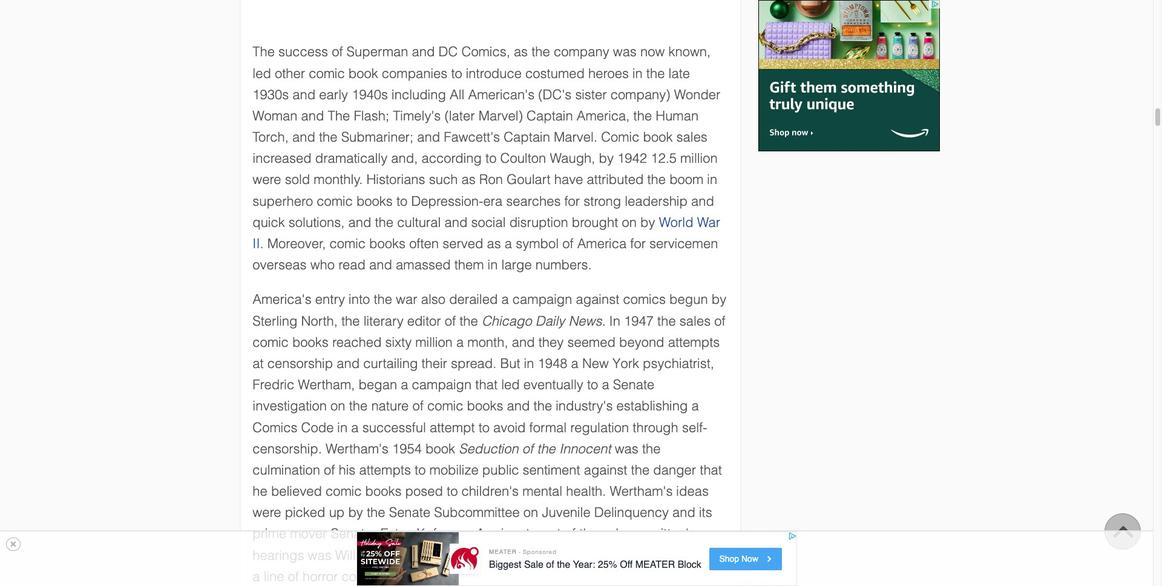 Task type: vqa. For each thing, say whether or not it's contained in the screenshot.
You
no



Task type: describe. For each thing, give the bounding box(es) containing it.
formal
[[529, 420, 567, 435]]

censorship
[[267, 356, 333, 371]]

world war ii link
[[253, 215, 720, 251]]

that inside in 1947 the sales of comic books reached sixty million a month, and they seemed beyond attempts at censorship and curtailing their spread. but in 1948 a new york psychiatrist, fredric wertham, began a campaign that led eventually to a senate investigation on the nature of comic books and the industry's establishing a comics code in a successful attempt to avoid formal regulation through self- censorship. wertham's 1954 book
[[475, 377, 498, 392]]

north,
[[301, 313, 338, 328]]

into
[[349, 292, 370, 307]]

late
[[669, 66, 690, 81]]

and up companies
[[412, 44, 435, 60]]

a
[[476, 526, 485, 541]]

attempts inside in 1947 the sales of comic books reached sixty million a month, and they seemed beyond attempts at censorship and curtailing their spread. but in 1948 a new york psychiatrist, fredric wertham, began a campaign that led eventually to a senate investigation on the nature of comic books and the industry's establishing a comics code in a successful attempt to avoid formal regulation through self- censorship. wertham's 1954 book
[[668, 335, 720, 350]]

depression-
[[411, 194, 483, 209]]

mobilize
[[430, 462, 479, 478]]

coulton
[[500, 151, 546, 166]]

(dc's
[[538, 87, 572, 102]]

comic down monthly.
[[317, 194, 353, 209]]

books up avoid
[[467, 399, 503, 414]]

a left new at the bottom right
[[571, 356, 579, 371]]

the down kefauver.
[[449, 548, 467, 563]]

entry
[[315, 292, 345, 307]]

subcommittee's
[[602, 526, 696, 541]]

a right code
[[351, 420, 359, 435]]

were inside the success of superman and dc comics, as the company was now known, led other comic book companies to introduce costumed heroes in the late 1930s and early 1940s including all american's (dc's sister company) wonder woman and the flash; timely's (later marvel) captain america, the human torch, and the submariner; and fawcett's captain marvel. comic book sales increased dramatically and, according to coulton waugh, by 1942 12.5 million were sold monthly. historians such as ron goulart have attributed the boom in superhero comic books to depression-era searches for strong leadership and quick solutions, and the cultural and social disruption brought on by
[[253, 172, 281, 187]]

them
[[454, 257, 484, 273]]

ideas
[[676, 484, 709, 499]]

boom
[[670, 172, 704, 187]]

regulation
[[570, 420, 629, 435]]

known,
[[669, 44, 711, 60]]

as inside . moreover, comic books often served as a symbol of america for servicemen overseas who read and amassed them in large numbers.
[[487, 236, 501, 251]]

1 horizontal spatial the
[[328, 108, 350, 123]]

0 vertical spatial the
[[253, 44, 275, 60]]

to up seduction
[[479, 420, 490, 435]]

and up served on the top left
[[445, 215, 468, 230]]

and right solutions,
[[348, 215, 371, 230]]

sentiment
[[523, 462, 580, 478]]

nature
[[371, 399, 409, 414]]

publisher
[[471, 548, 526, 563]]

on inside the success of superman and dc comics, as the company was now known, led other comic book companies to introduce costumed heroes in the late 1930s and early 1940s including all american's (dc's sister company) wonder woman and the flash; timely's (later marvel) captain america, the human torch, and the submariner; and fawcett's captain marvel. comic book sales increased dramatically and, according to coulton waugh, by 1942 12.5 million were sold monthly. historians such as ron goulart have attributed the boom in superhero comic books to depression-era searches for strong leadership and quick solutions, and the cultural and social disruption brought on by
[[622, 215, 637, 230]]

era
[[483, 194, 503, 209]]

which
[[618, 548, 653, 563]]

hearings
[[253, 548, 304, 563]]

1940s
[[352, 87, 388, 102]]

attack
[[506, 569, 542, 584]]

submariner;
[[341, 130, 414, 145]]

1 vertical spatial captain
[[504, 130, 550, 145]]

chicago daily news.
[[482, 313, 606, 328]]

that inside was the culmination of his attempts to mobilize public sentiment against the danger that he believed comic books posed to children's mental health. wertham's ideas were picked up by the senate subcommittee on juvenile delinquency and its prime mover senator estes kefauver. a prime target of the subcommittee's hearings was william m. gaines, the publisher of ec comics, which had begun a line of horror comics in 1950. wertham's attack and the introduction
[[700, 462, 722, 478]]

the down formal
[[537, 441, 556, 456]]

0 vertical spatial as
[[514, 44, 528, 60]]

in
[[609, 313, 621, 328]]

the up reached
[[341, 313, 360, 328]]

sales inside in 1947 the sales of comic books reached sixty million a month, and they seemed beyond attempts at censorship and curtailing their spread. but in 1948 a new york psychiatrist, fredric wertham, began a campaign that led eventually to a senate investigation on the nature of comic books and the industry's establishing a comics code in a successful attempt to avoid formal regulation through self- censorship. wertham's 1954 book
[[680, 313, 711, 328]]

news.
[[569, 313, 606, 328]]

seduction of the innocent
[[459, 441, 611, 456]]

in right code
[[337, 420, 348, 435]]

1 prime from the left
[[253, 526, 286, 541]]

danger
[[653, 462, 696, 478]]

the success of superman and dc comics, as the company was now known, led other comic book companies to introduce costumed heroes in the late 1930s and early 1940s including all american's (dc's sister company) wonder woman and the flash; timely's (later marvel) captain america, the human torch, and the submariner; and fawcett's captain marvel. comic book sales increased dramatically and, according to coulton waugh, by 1942 12.5 million were sold monthly. historians such as ron goulart have attributed the boom in superhero comic books to depression-era searches for strong leadership and quick solutions, and the cultural and social disruption brought on by
[[253, 44, 721, 230]]

to down the historians
[[396, 194, 408, 209]]

marvel.
[[554, 130, 598, 145]]

book inside in 1947 the sales of comic books reached sixty million a month, and they seemed beyond attempts at censorship and curtailing their spread. but in 1948 a new york psychiatrist, fredric wertham, began a campaign that led eventually to a senate investigation on the nature of comic books and the industry's establishing a comics code in a successful attempt to avoid formal regulation through self- censorship. wertham's 1954 book
[[426, 441, 455, 456]]

overseas
[[253, 257, 307, 273]]

sister
[[575, 87, 607, 102]]

the left danger
[[631, 462, 650, 478]]

symbol
[[516, 236, 559, 251]]

eventually
[[524, 377, 584, 392]]

superman
[[347, 44, 408, 60]]

costumed
[[526, 66, 585, 81]]

in inside was the culmination of his attempts to mobilize public sentiment against the danger that he believed comic books posed to children's mental health. wertham's ideas were picked up by the senate subcommittee on juvenile delinquency and its prime mover senator estes kefauver. a prime target of the subcommittee's hearings was william m. gaines, the publisher of ec comics, which had begun a line of horror comics in 1950. wertham's attack and the introduction
[[388, 569, 398, 584]]

to up posed at the bottom of page
[[415, 462, 426, 478]]

chicago
[[482, 313, 532, 328]]

books inside was the culmination of his attempts to mobilize public sentiment against the danger that he believed comic books posed to children's mental health. wertham's ideas were picked up by the senate subcommittee on juvenile delinquency and its prime mover senator estes kefauver. a prime target of the subcommittee's hearings was william m. gaines, the publisher of ec comics, which had begun a line of horror comics in 1950. wertham's attack and the introduction
[[365, 484, 402, 499]]

avoid
[[493, 420, 526, 435]]

and down early
[[301, 108, 324, 123]]

and left the its
[[673, 505, 696, 520]]

books down north,
[[292, 335, 329, 350]]

the down juvenile
[[580, 526, 598, 541]]

its
[[699, 505, 712, 520]]

leadership
[[625, 194, 688, 209]]

begun inside america's entry into the war also derailed a campaign against comics begun by sterling north, the literary editor of the
[[670, 292, 708, 307]]

fawcett's
[[444, 130, 500, 145]]

led inside the success of superman and dc comics, as the company was now known, led other comic book companies to introduce costumed heroes in the late 1930s and early 1940s including all american's (dc's sister company) wonder woman and the flash; timely's (later marvel) captain america, the human torch, and the submariner; and fawcett's captain marvel. comic book sales increased dramatically and, according to coulton waugh, by 1942 12.5 million were sold monthly. historians such as ron goulart have attributed the boom in superhero comic books to depression-era searches for strong leadership and quick solutions, and the cultural and social disruption brought on by
[[253, 66, 271, 81]]

in right but
[[524, 356, 534, 371]]

according
[[422, 151, 482, 166]]

the down now
[[646, 66, 665, 81]]

strong
[[584, 194, 621, 209]]

establishing
[[617, 399, 688, 414]]

the down the began
[[349, 399, 368, 414]]

by inside america's entry into the war also derailed a campaign against comics begun by sterling north, the literary editor of the
[[712, 292, 727, 307]]

and up avoid
[[507, 399, 530, 414]]

delinquency
[[594, 505, 669, 520]]

0 vertical spatial advertisement region
[[758, 0, 940, 151]]

of inside america's entry into the war also derailed a campaign against comics begun by sterling north, the literary editor of the
[[445, 313, 456, 328]]

a inside . moreover, comic books often served as a symbol of america for servicemen overseas who read and amassed them in large numbers.
[[505, 236, 512, 251]]

comic inside . moreover, comic books often served as a symbol of america for servicemen overseas who read and amassed them in large numbers.
[[330, 236, 366, 251]]

sterling
[[253, 313, 298, 328]]

juvenile
[[542, 505, 591, 520]]

million inside the success of superman and dc comics, as the company was now known, led other comic book companies to introduce costumed heroes in the late 1930s and early 1940s including all american's (dc's sister company) wonder woman and the flash; timely's (later marvel) captain america, the human torch, and the submariner; and fawcett's captain marvel. comic book sales increased dramatically and, according to coulton waugh, by 1942 12.5 million were sold monthly. historians such as ron goulart have attributed the boom in superhero comic books to depression-era searches for strong leadership and quick solutions, and the cultural and social disruption brought on by
[[681, 151, 718, 166]]

served
[[443, 236, 483, 251]]

12.5
[[651, 151, 677, 166]]

gaines,
[[399, 548, 445, 563]]

begun inside was the culmination of his attempts to mobilize public sentiment against the danger that he believed comic books posed to children's mental health. wertham's ideas were picked up by the senate subcommittee on juvenile delinquency and its prime mover senator estes kefauver. a prime target of the subcommittee's hearings was william m. gaines, the publisher of ec comics, which had begun a line of horror comics in 1950. wertham's attack and the introduction
[[683, 548, 722, 563]]

.
[[260, 236, 264, 251]]

m.
[[381, 548, 395, 563]]

×
[[10, 538, 17, 551]]

month,
[[468, 335, 508, 350]]

daily
[[536, 313, 565, 328]]

his
[[339, 462, 356, 478]]

york
[[613, 356, 639, 371]]

wertham's inside in 1947 the sales of comic books reached sixty million a month, and they seemed beyond attempts at censorship and curtailing their spread. but in 1948 a new york psychiatrist, fredric wertham, began a campaign that led eventually to a senate investigation on the nature of comic books and the industry's establishing a comics code in a successful attempt to avoid formal regulation through self- censorship. wertham's 1954 book
[[326, 441, 389, 456]]

new
[[582, 356, 609, 371]]

in up company)
[[633, 66, 643, 81]]

subcommittee
[[434, 505, 520, 520]]

began
[[359, 377, 397, 392]]

million inside in 1947 the sales of comic books reached sixty million a month, and they seemed beyond attempts at censorship and curtailing their spread. but in 1948 a new york psychiatrist, fredric wertham, began a campaign that led eventually to a senate investigation on the nature of comic books and the industry's establishing a comics code in a successful attempt to avoid formal regulation through self- censorship. wertham's 1954 book
[[415, 335, 453, 350]]

read
[[338, 257, 366, 273]]

beyond
[[619, 335, 664, 350]]

and up war
[[691, 194, 714, 209]]

the down through
[[642, 441, 661, 456]]

to up all
[[451, 66, 462, 81]]

senate inside was the culmination of his attempts to mobilize public sentiment against the danger that he believed comic books posed to children's mental health. wertham's ideas were picked up by the senate subcommittee on juvenile delinquency and its prime mover senator estes kefauver. a prime target of the subcommittee's hearings was william m. gaines, the publisher of ec comics, which had begun a line of horror comics in 1950. wertham's attack and the introduction
[[389, 505, 431, 520]]

quick
[[253, 215, 285, 230]]

in inside . moreover, comic books often served as a symbol of america for servicemen overseas who read and amassed them in large numbers.
[[488, 257, 498, 273]]

companies
[[382, 66, 448, 81]]

goulart
[[507, 172, 551, 187]]

books inside . moreover, comic books often served as a symbol of america for servicemen overseas who read and amassed them in large numbers.
[[369, 236, 406, 251]]

line
[[264, 569, 284, 584]]

the down company)
[[634, 108, 652, 123]]

spread.
[[451, 356, 497, 371]]

the up "literary"
[[374, 292, 392, 307]]

have
[[554, 172, 583, 187]]

1942
[[618, 151, 647, 166]]

torch,
[[253, 130, 289, 145]]

mover
[[290, 526, 327, 541]]

historians
[[367, 172, 425, 187]]

derailed
[[449, 292, 498, 307]]

comic inside was the culmination of his attempts to mobilize public sentiment against the danger that he believed comic books posed to children's mental health. wertham's ideas were picked up by the senate subcommittee on juvenile delinquency and its prime mover senator estes kefauver. a prime target of the subcommittee's hearings was william m. gaines, the publisher of ec comics, which had begun a line of horror comics in 1950. wertham's attack and the introduction
[[326, 484, 362, 499]]

led inside in 1947 the sales of comic books reached sixty million a month, and they seemed beyond attempts at censorship and curtailing their spread. but in 1948 a new york psychiatrist, fredric wertham, began a campaign that led eventually to a senate investigation on the nature of comic books and the industry's establishing a comics code in a successful attempt to avoid formal regulation through self- censorship. wertham's 1954 book
[[501, 377, 520, 392]]

and down reached
[[337, 356, 360, 371]]

william
[[335, 548, 377, 563]]

on inside in 1947 the sales of comic books reached sixty million a month, and they seemed beyond attempts at censorship and curtailing their spread. but in 1948 a new york psychiatrist, fredric wertham, began a campaign that led eventually to a senate investigation on the nature of comic books and the industry's establishing a comics code in a successful attempt to avoid formal regulation through self- censorship. wertham's 1954 book
[[331, 399, 345, 414]]

a inside was the culmination of his attempts to mobilize public sentiment against the danger that he believed comic books posed to children's mental health. wertham's ideas were picked up by the senate subcommittee on juvenile delinquency and its prime mover senator estes kefauver. a prime target of the subcommittee's hearings was william m. gaines, the publisher of ec comics, which had begun a line of horror comics in 1950. wertham's attack and the introduction
[[253, 569, 260, 584]]



Task type: locate. For each thing, give the bounding box(es) containing it.
for inside . moreover, comic books often served as a symbol of america for servicemen overseas who read and amassed them in large numbers.
[[630, 236, 646, 251]]

the up estes on the left
[[367, 505, 385, 520]]

timely's
[[393, 108, 441, 123]]

0 vertical spatial against
[[576, 292, 620, 307]]

wertham's up his
[[326, 441, 389, 456]]

0 vertical spatial on
[[622, 215, 637, 230]]

through
[[633, 420, 679, 435]]

1 horizontal spatial attempts
[[668, 335, 720, 350]]

attributed
[[587, 172, 644, 187]]

1 vertical spatial sales
[[680, 313, 711, 328]]

campaign
[[513, 292, 572, 307], [412, 377, 472, 392]]

led down but
[[501, 377, 520, 392]]

also
[[421, 292, 446, 307]]

comics inside america's entry into the war also derailed a campaign against comics begun by sterling north, the literary editor of the
[[623, 292, 666, 307]]

and,
[[391, 151, 418, 166]]

campaign up chicago daily news.
[[513, 292, 572, 307]]

the left 'cultural'
[[375, 215, 394, 230]]

0 horizontal spatial as
[[462, 172, 476, 187]]

introduction
[[594, 569, 664, 584]]

introduce
[[466, 66, 522, 81]]

0 vertical spatial begun
[[670, 292, 708, 307]]

of inside . moreover, comic books often served as a symbol of america for servicemen overseas who read and amassed them in large numbers.
[[563, 236, 574, 251]]

1 vertical spatial book
[[643, 130, 673, 145]]

1 vertical spatial comics
[[342, 569, 384, 584]]

0 vertical spatial wertham's
[[326, 441, 389, 456]]

1 horizontal spatial on
[[524, 505, 538, 520]]

0 vertical spatial for
[[565, 194, 580, 209]]

target
[[526, 526, 561, 541]]

ii
[[253, 236, 260, 251]]

sales inside the success of superman and dc comics, as the company was now known, led other comic book companies to introduce costumed heroes in the late 1930s and early 1940s including all american's (dc's sister company) wonder woman and the flash; timely's (later marvel) captain america, the human torch, and the submariner; and fawcett's captain marvel. comic book sales increased dramatically and, according to coulton waugh, by 1942 12.5 million were sold monthly. historians such as ron goulart have attributed the boom in superhero comic books to depression-era searches for strong leadership and quick solutions, and the cultural and social disruption brought on by
[[677, 130, 708, 145]]

1 were from the top
[[253, 172, 281, 187]]

0 horizontal spatial led
[[253, 66, 271, 81]]

comic
[[309, 66, 345, 81], [317, 194, 353, 209], [330, 236, 366, 251], [253, 335, 289, 350], [427, 399, 463, 414], [326, 484, 362, 499]]

code
[[301, 420, 334, 435]]

for inside the success of superman and dc comics, as the company was now known, led other comic book companies to introduce costumed heroes in the late 1930s and early 1940s including all american's (dc's sister company) wonder woman and the flash; timely's (later marvel) captain america, the human torch, and the submariner; and fawcett's captain marvel. comic book sales increased dramatically and, according to coulton waugh, by 1942 12.5 million were sold monthly. historians such as ron goulart have attributed the boom in superhero comic books to depression-era searches for strong leadership and quick solutions, and the cultural and social disruption brought on by
[[565, 194, 580, 209]]

the down derailed
[[460, 313, 478, 328]]

innocent
[[559, 441, 611, 456]]

0 horizontal spatial senate
[[389, 505, 431, 520]]

was up "heroes"
[[613, 44, 637, 60]]

1 vertical spatial advertisement region
[[356, 532, 797, 586]]

1950.
[[402, 569, 435, 584]]

1 horizontal spatial senate
[[613, 377, 655, 392]]

and up but
[[512, 335, 535, 350]]

in right boom
[[707, 172, 718, 187]]

campaign down their
[[412, 377, 472, 392]]

comic up early
[[309, 66, 345, 81]]

led up 1930s
[[253, 66, 271, 81]]

books inside the success of superman and dc comics, as the company was now known, led other comic book companies to introduce costumed heroes in the late 1930s and early 1940s including all american's (dc's sister company) wonder woman and the flash; timely's (later marvel) captain america, the human torch, and the submariner; and fawcett's captain marvel. comic book sales increased dramatically and, according to coulton waugh, by 1942 12.5 million were sold monthly. historians such as ron goulart have attributed the boom in superhero comic books to depression-era searches for strong leadership and quick solutions, and the cultural and social disruption brought on by
[[357, 194, 393, 209]]

to up ron
[[486, 151, 497, 166]]

2 prime from the left
[[489, 526, 523, 541]]

solutions,
[[289, 215, 345, 230]]

including
[[392, 87, 446, 102]]

comics, right ec
[[566, 548, 615, 563]]

the down early
[[328, 108, 350, 123]]

0 horizontal spatial comics,
[[462, 44, 510, 60]]

2 horizontal spatial on
[[622, 215, 637, 230]]

as left ron
[[462, 172, 476, 187]]

2 vertical spatial wertham's
[[439, 569, 502, 584]]

posed
[[405, 484, 443, 499]]

0 horizontal spatial on
[[331, 399, 345, 414]]

books left posed at the bottom of page
[[365, 484, 402, 499]]

comics, up introduce
[[462, 44, 510, 60]]

the
[[253, 44, 275, 60], [328, 108, 350, 123]]

he
[[253, 484, 267, 499]]

comic up attempt
[[427, 399, 463, 414]]

2 were from the top
[[253, 505, 281, 520]]

woman
[[253, 108, 298, 123]]

(later
[[445, 108, 475, 123]]

1 horizontal spatial campaign
[[513, 292, 572, 307]]

senate down york
[[613, 377, 655, 392]]

the up costumed
[[532, 44, 550, 60]]

comics,
[[462, 44, 510, 60], [566, 548, 615, 563]]

and
[[412, 44, 435, 60], [293, 87, 316, 102], [301, 108, 324, 123], [292, 130, 315, 145], [417, 130, 440, 145], [691, 194, 714, 209], [348, 215, 371, 230], [445, 215, 468, 230], [369, 257, 392, 273], [512, 335, 535, 350], [337, 356, 360, 371], [507, 399, 530, 414], [673, 505, 696, 520], [546, 569, 569, 584]]

senator
[[331, 526, 377, 541]]

censorship.
[[253, 441, 322, 456]]

0 horizontal spatial campaign
[[412, 377, 472, 392]]

0 vertical spatial comics,
[[462, 44, 510, 60]]

1 vertical spatial that
[[700, 462, 722, 478]]

now
[[640, 44, 665, 60]]

campaign inside in 1947 the sales of comic books reached sixty million a month, and they seemed beyond attempts at censorship and curtailing their spread. but in 1948 a new york psychiatrist, fredric wertham, began a campaign that led eventually to a senate investigation on the nature of comic books and the industry's establishing a comics code in a successful attempt to avoid formal regulation through self- censorship. wertham's 1954 book
[[412, 377, 472, 392]]

0 horizontal spatial for
[[565, 194, 580, 209]]

1 vertical spatial for
[[630, 236, 646, 251]]

0 vertical spatial book
[[349, 66, 378, 81]]

1 vertical spatial begun
[[683, 548, 722, 563]]

monthly.
[[314, 172, 363, 187]]

that up ideas
[[700, 462, 722, 478]]

1 vertical spatial on
[[331, 399, 345, 414]]

the up the dramatically
[[319, 130, 338, 145]]

and down timely's
[[417, 130, 440, 145]]

1 horizontal spatial that
[[700, 462, 722, 478]]

1947
[[624, 313, 654, 328]]

campaign inside america's entry into the war also derailed a campaign against comics begun by sterling north, the literary editor of the
[[513, 292, 572, 307]]

were down increased
[[253, 172, 281, 187]]

0 vertical spatial campaign
[[513, 292, 572, 307]]

cultural
[[397, 215, 441, 230]]

the up other
[[253, 44, 275, 60]]

such
[[429, 172, 458, 187]]

a inside america's entry into the war also derailed a campaign against comics begun by sterling north, the literary editor of the
[[502, 292, 509, 307]]

of inside the success of superman and dc comics, as the company was now known, led other comic book companies to introduce costumed heroes in the late 1930s and early 1940s including all american's (dc's sister company) wonder woman and the flash; timely's (later marvel) captain america, the human torch, and the submariner; and fawcett's captain marvel. comic book sales increased dramatically and, according to coulton waugh, by 1942 12.5 million were sold monthly. historians such as ron goulart have attributed the boom in superhero comic books to depression-era searches for strong leadership and quick solutions, and the cultural and social disruption brought on by
[[332, 44, 343, 60]]

0 horizontal spatial wertham's
[[326, 441, 389, 456]]

0 vertical spatial attempts
[[668, 335, 720, 350]]

2 vertical spatial book
[[426, 441, 455, 456]]

the up "leadership"
[[647, 172, 666, 187]]

literary
[[364, 313, 404, 328]]

investigation
[[253, 399, 327, 414]]

advertisement region
[[758, 0, 940, 151], [356, 532, 797, 586]]

1 horizontal spatial book
[[426, 441, 455, 456]]

america's
[[253, 292, 312, 307]]

as
[[514, 44, 528, 60], [462, 172, 476, 187], [487, 236, 501, 251]]

by inside was the culmination of his attempts to mobilize public sentiment against the danger that he believed comic books posed to children's mental health. wertham's ideas were picked up by the senate subcommittee on juvenile delinquency and its prime mover senator estes kefauver. a prime target of the subcommittee's hearings was william m. gaines, the publisher of ec comics, which had begun a line of horror comics in 1950. wertham's attack and the introduction
[[348, 505, 363, 520]]

were inside was the culmination of his attempts to mobilize public sentiment against the danger that he believed comic books posed to children's mental health. wertham's ideas were picked up by the senate subcommittee on juvenile delinquency and its prime mover senator estes kefauver. a prime target of the subcommittee's hearings was william m. gaines, the publisher of ec comics, which had begun a line of horror comics in 1950. wertham's attack and the introduction
[[253, 505, 281, 520]]

begun down servicemen
[[670, 292, 708, 307]]

0 vertical spatial were
[[253, 172, 281, 187]]

1948
[[538, 356, 568, 371]]

a down curtailing
[[401, 377, 408, 392]]

in 1947 the sales of comic books reached sixty million a month, and they seemed beyond attempts at censorship and curtailing their spread. but in 1948 a new york psychiatrist, fredric wertham, began a campaign that led eventually to a senate investigation on the nature of comic books and the industry's establishing a comics code in a successful attempt to avoid formal regulation through self- censorship. wertham's 1954 book
[[253, 313, 726, 456]]

and inside . moreover, comic books often served as a symbol of america for servicemen overseas who read and amassed them in large numbers.
[[369, 257, 392, 273]]

million up their
[[415, 335, 453, 350]]

0 vertical spatial captain
[[527, 108, 573, 123]]

senate inside in 1947 the sales of comic books reached sixty million a month, and they seemed beyond attempts at censorship and curtailing their spread. but in 1948 a new york psychiatrist, fredric wertham, began a campaign that led eventually to a senate investigation on the nature of comic books and the industry's establishing a comics code in a successful attempt to avoid formal regulation through self- censorship. wertham's 1954 book
[[613, 377, 655, 392]]

books left often
[[369, 236, 406, 251]]

in down the m.
[[388, 569, 398, 584]]

1 vertical spatial as
[[462, 172, 476, 187]]

but
[[500, 356, 520, 371]]

on
[[622, 215, 637, 230], [331, 399, 345, 414], [524, 505, 538, 520]]

a up large
[[505, 236, 512, 251]]

on inside was the culmination of his attempts to mobilize public sentiment against the danger that he believed comic books posed to children's mental health. wertham's ideas were picked up by the senate subcommittee on juvenile delinquency and its prime mover senator estes kefauver. a prime target of the subcommittee's hearings was william m. gaines, the publisher of ec comics, which had begun a line of horror comics in 1950. wertham's attack and the introduction
[[524, 505, 538, 520]]

1 vertical spatial led
[[501, 377, 520, 392]]

a down new at the bottom right
[[602, 377, 609, 392]]

heroes
[[588, 66, 629, 81]]

attempts down 1954
[[359, 462, 411, 478]]

self-
[[682, 420, 707, 435]]

0 horizontal spatial million
[[415, 335, 453, 350]]

and up increased
[[292, 130, 315, 145]]

company)
[[611, 87, 671, 102]]

1 vertical spatial comics,
[[566, 548, 615, 563]]

a up self-
[[692, 399, 699, 414]]

comics inside was the culmination of his attempts to mobilize public sentiment against the danger that he believed comic books posed to children's mental health. wertham's ideas were picked up by the senate subcommittee on juvenile delinquency and its prime mover senator estes kefauver. a prime target of the subcommittee's hearings was william m. gaines, the publisher of ec comics, which had begun a line of horror comics in 1950. wertham's attack and the introduction
[[342, 569, 384, 584]]

0 horizontal spatial prime
[[253, 526, 286, 541]]

0 horizontal spatial comics
[[342, 569, 384, 584]]

2 horizontal spatial book
[[643, 130, 673, 145]]

2 horizontal spatial as
[[514, 44, 528, 60]]

and down ec
[[546, 569, 569, 584]]

1 horizontal spatial wertham's
[[439, 569, 502, 584]]

attempt
[[430, 420, 475, 435]]

1 horizontal spatial led
[[501, 377, 520, 392]]

0 horizontal spatial the
[[253, 44, 275, 60]]

that down "spread."
[[475, 377, 498, 392]]

senate up estes on the left
[[389, 505, 431, 520]]

0 horizontal spatial that
[[475, 377, 498, 392]]

1 horizontal spatial million
[[681, 151, 718, 166]]

1 vertical spatial was
[[615, 441, 639, 456]]

ec
[[545, 548, 562, 563]]

attempts inside was the culmination of his attempts to mobilize public sentiment against the danger that he believed comic books posed to children's mental health. wertham's ideas were picked up by the senate subcommittee on juvenile delinquency and its prime mover senator estes kefauver. a prime target of the subcommittee's hearings was william m. gaines, the publisher of ec comics, which had begun a line of horror comics in 1950. wertham's attack and the introduction
[[359, 462, 411, 478]]

a left line
[[253, 569, 260, 584]]

the left introduction
[[572, 569, 591, 584]]

2 vertical spatial on
[[524, 505, 538, 520]]

dramatically
[[315, 151, 388, 166]]

comics, inside was the culmination of his attempts to mobilize public sentiment against the danger that he believed comic books posed to children's mental health. wertham's ideas were picked up by the senate subcommittee on juvenile delinquency and its prime mover senator estes kefauver. a prime target of the subcommittee's hearings was william m. gaines, the publisher of ec comics, which had begun a line of horror comics in 1950. wertham's attack and the introduction
[[566, 548, 615, 563]]

mental
[[523, 484, 563, 499]]

a up "spread."
[[456, 335, 464, 350]]

0 horizontal spatial book
[[349, 66, 378, 81]]

to down new at the bottom right
[[587, 377, 598, 392]]

comics, inside the success of superman and dc comics, as the company was now known, led other comic book companies to introduce costumed heroes in the late 1930s and early 1940s including all american's (dc's sister company) wonder woman and the flash; timely's (later marvel) captain america, the human torch, and the submariner; and fawcett's captain marvel. comic book sales increased dramatically and, according to coulton waugh, by 1942 12.5 million were sold monthly. historians such as ron goulart have attributed the boom in superhero comic books to depression-era searches for strong leadership and quick solutions, and the cultural and social disruption brought on by
[[462, 44, 510, 60]]

prime
[[253, 526, 286, 541], [489, 526, 523, 541]]

ron
[[479, 172, 503, 187]]

america's entry into the war also derailed a campaign against comics begun by sterling north, the literary editor of the
[[253, 292, 727, 328]]

million up boom
[[681, 151, 718, 166]]

health.
[[566, 484, 606, 499]]

against up health.
[[584, 462, 627, 478]]

on down wertham,
[[331, 399, 345, 414]]

wertham's down the publisher
[[439, 569, 502, 584]]

servicemen
[[650, 236, 718, 251]]

in right them
[[488, 257, 498, 273]]

captain down the (dc's
[[527, 108, 573, 123]]

against inside was the culmination of his attempts to mobilize public sentiment against the danger that he believed comic books posed to children's mental health. wertham's ideas were picked up by the senate subcommittee on juvenile delinquency and its prime mover senator estes kefauver. a prime target of the subcommittee's hearings was william m. gaines, the publisher of ec comics, which had begun a line of horror comics in 1950. wertham's attack and the introduction
[[584, 462, 627, 478]]

1 vertical spatial the
[[328, 108, 350, 123]]

was inside the success of superman and dc comics, as the company was now known, led other comic book companies to introduce costumed heroes in the late 1930s and early 1940s including all american's (dc's sister company) wonder woman and the flash; timely's (later marvel) captain america, the human torch, and the submariner; and fawcett's captain marvel. comic book sales increased dramatically and, according to coulton waugh, by 1942 12.5 million were sold monthly. historians such as ron goulart have attributed the boom in superhero comic books to depression-era searches for strong leadership and quick solutions, and the cultural and social disruption brought on by
[[613, 44, 637, 60]]

1 vertical spatial million
[[415, 335, 453, 350]]

book down attempt
[[426, 441, 455, 456]]

2 horizontal spatial wertham's
[[610, 484, 673, 499]]

a up chicago
[[502, 292, 509, 307]]

fredric
[[253, 377, 294, 392]]

who
[[310, 257, 335, 273]]

superhero
[[253, 194, 313, 209]]

for right america at the top of the page
[[630, 236, 646, 251]]

on down mental
[[524, 505, 538, 520]]

american's
[[468, 87, 535, 102]]

the right 1947
[[658, 313, 676, 328]]

0 vertical spatial that
[[475, 377, 498, 392]]

1 horizontal spatial for
[[630, 236, 646, 251]]

0 horizontal spatial attempts
[[359, 462, 411, 478]]

success
[[279, 44, 328, 60]]

the up formal
[[534, 399, 552, 414]]

seduction
[[459, 441, 519, 456]]

1 vertical spatial against
[[584, 462, 627, 478]]

0 vertical spatial comics
[[623, 292, 666, 307]]

0 vertical spatial was
[[613, 44, 637, 60]]

prime up the hearings
[[253, 526, 286, 541]]

1 horizontal spatial prime
[[489, 526, 523, 541]]

wertham's
[[326, 441, 389, 456], [610, 484, 673, 499], [439, 569, 502, 584]]

against inside america's entry into the war also derailed a campaign against comics begun by sterling north, the literary editor of the
[[576, 292, 620, 307]]

america,
[[577, 108, 630, 123]]

human
[[656, 108, 699, 123]]

comic down his
[[326, 484, 362, 499]]

2 vertical spatial as
[[487, 236, 501, 251]]

industry's
[[556, 399, 613, 414]]

1 vertical spatial campaign
[[412, 377, 472, 392]]

social
[[471, 215, 506, 230]]

0 vertical spatial million
[[681, 151, 718, 166]]

captain
[[527, 108, 573, 123], [504, 130, 550, 145]]

0 vertical spatial sales
[[677, 130, 708, 145]]

flash;
[[354, 108, 389, 123]]

wonder
[[674, 87, 721, 102]]

0 vertical spatial led
[[253, 66, 271, 81]]

1 horizontal spatial comics,
[[566, 548, 615, 563]]

by
[[599, 151, 614, 166], [641, 215, 655, 230], [712, 292, 727, 307], [348, 505, 363, 520]]

begun right had
[[683, 548, 722, 563]]

for down have
[[565, 194, 580, 209]]

comic down "sterling"
[[253, 335, 289, 350]]

books down the historians
[[357, 194, 393, 209]]

and right read
[[369, 257, 392, 273]]

sold
[[285, 172, 310, 187]]

sales down human
[[677, 130, 708, 145]]

was down regulation
[[615, 441, 639, 456]]

2 vertical spatial was
[[308, 548, 332, 563]]

prime up the publisher
[[489, 526, 523, 541]]

0 vertical spatial senate
[[613, 377, 655, 392]]

attempts up psychiatrist,
[[668, 335, 720, 350]]

1 horizontal spatial as
[[487, 236, 501, 251]]

1 vertical spatial were
[[253, 505, 281, 520]]

public
[[482, 462, 519, 478]]

on down "leadership"
[[622, 215, 637, 230]]

1 vertical spatial senate
[[389, 505, 431, 520]]

numbers.
[[536, 257, 592, 273]]

against up news.
[[576, 292, 620, 307]]

were down he
[[253, 505, 281, 520]]

and down other
[[293, 87, 316, 102]]

1 vertical spatial attempts
[[359, 462, 411, 478]]

increased
[[253, 151, 312, 166]]

at
[[253, 356, 264, 371]]

sales up psychiatrist,
[[680, 313, 711, 328]]

horror
[[303, 569, 338, 584]]

reached
[[332, 335, 382, 350]]

was up horror
[[308, 548, 332, 563]]

dc
[[439, 44, 458, 60]]

believed
[[271, 484, 322, 499]]

1 vertical spatial wertham's
[[610, 484, 673, 499]]

to down mobilize
[[447, 484, 458, 499]]

1 horizontal spatial comics
[[623, 292, 666, 307]]

wertham's up delinquency
[[610, 484, 673, 499]]



